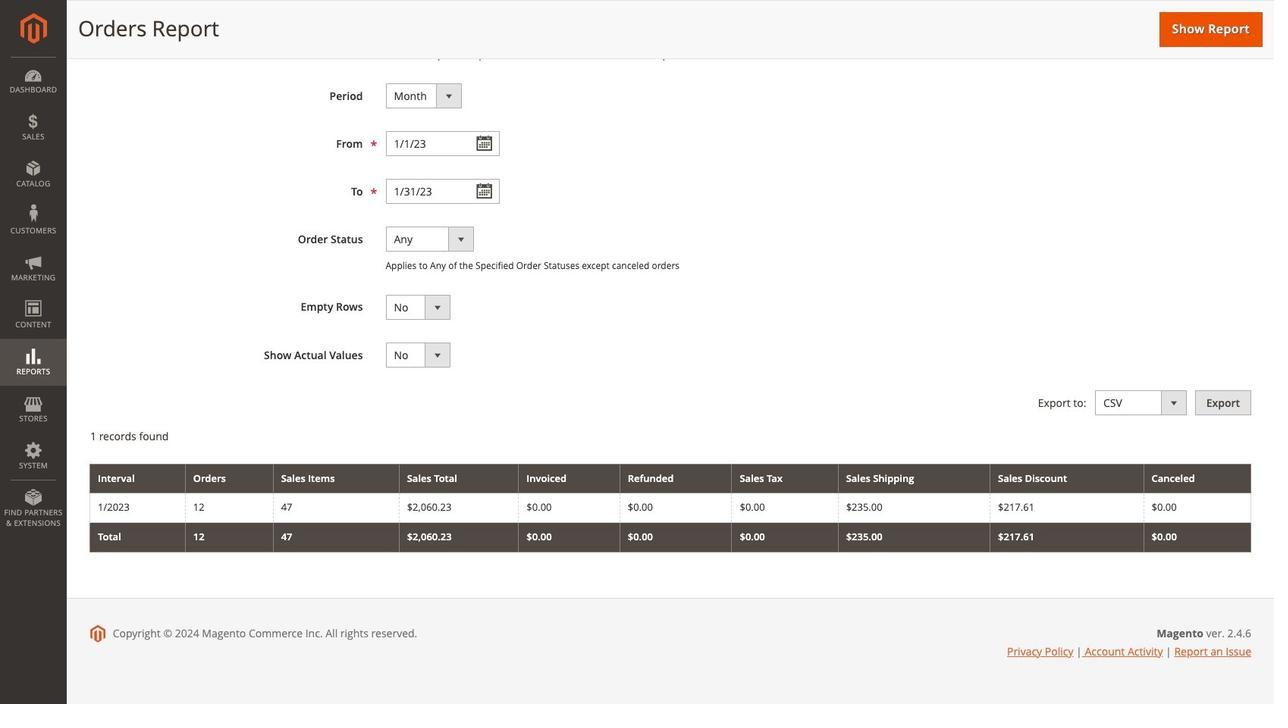 Task type: locate. For each thing, give the bounding box(es) containing it.
menu bar
[[0, 57, 67, 536]]

None text field
[[386, 131, 499, 156], [386, 179, 499, 204], [386, 131, 499, 156], [386, 179, 499, 204]]



Task type: vqa. For each thing, say whether or not it's contained in the screenshot.
tab list
no



Task type: describe. For each thing, give the bounding box(es) containing it.
magento admin panel image
[[20, 13, 47, 44]]



